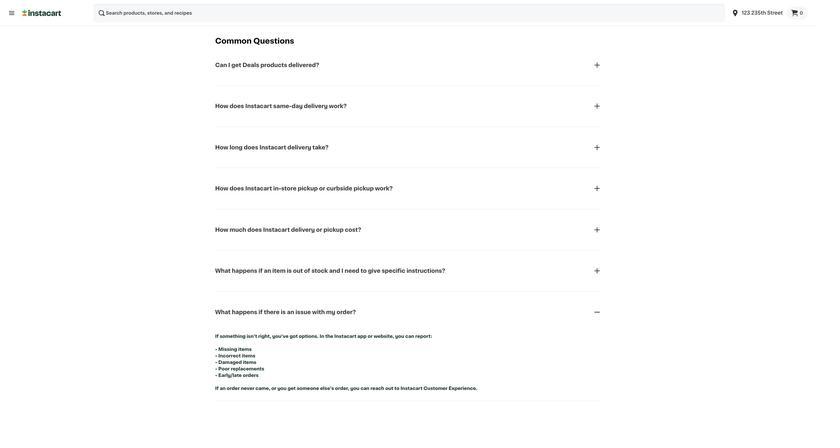 Task type: locate. For each thing, give the bounding box(es) containing it.
0 vertical spatial med,
[[536, 4, 546, 8]]

app
[[358, 335, 367, 339]]

black/sail, xxlrg, 4 total options
[[461, 4, 499, 13]]

happens for there
[[232, 310, 257, 315]]

i right the and
[[342, 269, 344, 274]]

2 if from the top
[[215, 387, 219, 391]]

if inside what happens if there is an issue with my order? dropdown button
[[259, 310, 263, 315]]

i right can
[[228, 63, 230, 68]]

1 horizontal spatial light
[[361, 4, 370, 8]]

delivered?
[[289, 63, 320, 68]]

1 horizontal spatial out
[[386, 387, 394, 391]]

you right the order,
[[351, 387, 360, 391]]

0 horizontal spatial pickup
[[298, 186, 318, 191]]

-
[[215, 348, 217, 352], [215, 354, 217, 359], [215, 361, 217, 365], [215, 367, 217, 372], [215, 374, 217, 378]]

2 what from the top
[[215, 310, 231, 315]]

None search field
[[94, 4, 726, 22]]

if left the there
[[259, 310, 263, 315]]

0 horizontal spatial to
[[361, 269, 367, 274]]

if inside what happens if an item is out of stock and i need to give specific instructions? 'dropdown button'
[[259, 269, 263, 274]]

light up "heather/black,"
[[361, 4, 370, 8]]

med,
[[536, 4, 546, 8], [389, 9, 399, 13]]

1 vertical spatial to
[[395, 387, 400, 391]]

can left report:
[[406, 335, 415, 339]]

total inside light university red heather/black, med, 20 total options
[[361, 15, 369, 18]]

0 horizontal spatial is
[[281, 310, 286, 315]]

1 horizontal spatial med,
[[536, 4, 546, 8]]

3 how from the top
[[215, 186, 229, 191]]

0 vertical spatial if
[[259, 269, 263, 274]]

0 vertical spatial if
[[215, 335, 219, 339]]

early/late
[[219, 374, 242, 378]]

0 vertical spatial can
[[406, 335, 415, 339]]

0 vertical spatial med
[[423, 4, 432, 8]]

get inside "dropdown button"
[[232, 63, 241, 68]]

1 vertical spatial if
[[259, 310, 263, 315]]

2 horizontal spatial you
[[396, 335, 405, 339]]

0 horizontal spatial out
[[293, 269, 303, 274]]

large,
[[574, 4, 588, 8]]

if
[[215, 335, 219, 339], [215, 387, 219, 391]]

light inside light grey heather, med
[[260, 4, 270, 8]]

total inside black, large, 2 total options
[[592, 4, 600, 8]]

light for light grey heather, med
[[260, 4, 270, 8]]

light for light university red heather/black, med, 20 total options
[[361, 4, 370, 8]]

can left reach
[[361, 387, 370, 391]]

0 vertical spatial is
[[287, 269, 292, 274]]

black, for black, large, 2 total options
[[562, 4, 573, 8]]

you right website,
[[396, 335, 405, 339]]

1 vertical spatial i
[[342, 269, 344, 274]]

4 how from the top
[[215, 227, 229, 233]]

pickup left cost?
[[324, 227, 344, 233]]

to left give
[[361, 269, 367, 274]]

pickup right curbside at top left
[[354, 186, 374, 191]]

i inside "dropdown button"
[[228, 63, 230, 68]]

what inside dropdown button
[[215, 310, 231, 315]]

1 happens from the top
[[232, 269, 257, 274]]

to
[[361, 269, 367, 274], [395, 387, 400, 391]]

2 if from the top
[[259, 310, 263, 315]]

get left someone
[[288, 387, 296, 391]]

what
[[215, 269, 231, 274], [215, 310, 231, 315]]

0 horizontal spatial med,
[[389, 9, 399, 13]]

to inside 'dropdown button'
[[361, 269, 367, 274]]

how inside how long does instacart delivery take? dropdown button
[[215, 145, 229, 150]]

1 vertical spatial work?
[[375, 186, 393, 191]]

grey
[[271, 4, 280, 8]]

light inside light university red heather/black, med, 20 total options
[[361, 4, 370, 8]]

much
[[230, 227, 246, 233]]

0 vertical spatial get
[[232, 63, 241, 68]]

1 vertical spatial med
[[260, 9, 269, 13]]

work?
[[329, 104, 347, 109], [375, 186, 393, 191]]

0 horizontal spatial an
[[220, 387, 226, 391]]

black, large, 2 total options
[[562, 4, 600, 13]]

options inside light university red heather/black, med, 20 total options
[[370, 15, 384, 18]]

black/white/white, none link
[[311, 0, 356, 14]]

options down large,
[[562, 9, 576, 13]]

2 black, from the left
[[562, 4, 573, 8]]

delivery
[[304, 104, 328, 109], [288, 145, 311, 150], [291, 227, 315, 233]]

out
[[293, 269, 303, 274], [386, 387, 394, 391]]

2 123 235th street button from the left
[[732, 4, 784, 22]]

does
[[230, 104, 244, 109], [244, 145, 258, 150], [230, 186, 244, 191], [248, 227, 262, 233]]

- missing items - incorrect items - damaged items - poor replacements - early/late orders
[[215, 348, 264, 378]]

1 horizontal spatial get
[[288, 387, 296, 391]]

an left the item in the bottom left of the page
[[264, 269, 271, 274]]

1 vertical spatial happens
[[232, 310, 257, 315]]

heather/black,
[[361, 9, 389, 13]]

1 vertical spatial is
[[281, 310, 286, 315]]

how inside how does instacart in-store pickup or curbside pickup work? dropdown button
[[215, 186, 229, 191]]

2 horizontal spatial an
[[287, 310, 294, 315]]

if left something at the bottom left of page
[[215, 335, 219, 339]]

options inside black/sail, xxlrg, 4 total options
[[471, 9, 485, 13]]

i
[[228, 63, 230, 68], [342, 269, 344, 274]]

black, inside black, large, 2 total options
[[562, 4, 573, 8]]

how long does instacart delivery take?
[[215, 145, 329, 150]]

incorrect
[[219, 354, 241, 359]]

black/white/white,
[[311, 4, 347, 8]]

1 if from the top
[[215, 335, 219, 339]]

pickup right store
[[298, 186, 318, 191]]

1 horizontal spatial an
[[264, 269, 271, 274]]

- left damaged
[[215, 361, 217, 365]]

1 vertical spatial med,
[[389, 9, 399, 13]]

0 horizontal spatial can
[[361, 387, 370, 391]]

total down "heather/black,"
[[361, 15, 369, 18]]

black, med
[[411, 4, 432, 8]]

what happens if there is an issue with my order?
[[215, 310, 356, 315]]

0 vertical spatial out
[[293, 269, 303, 274]]

if left order
[[215, 387, 219, 391]]

options down "heather/black,"
[[370, 15, 384, 18]]

- left missing
[[215, 348, 217, 352]]

came,
[[256, 387, 271, 391]]

what happens if an item is out of stock and i need to give specific instructions? button
[[215, 260, 601, 283]]

give
[[368, 269, 381, 274]]

0 button
[[788, 7, 809, 20]]

happens inside dropdown button
[[232, 310, 257, 315]]

how for how does instacart in-store pickup or curbside pickup work?
[[215, 186, 229, 191]]

options inside earth brown, med, 3 total options
[[521, 9, 535, 13]]

black,
[[411, 4, 422, 8], [562, 4, 573, 8]]

if for there
[[259, 310, 263, 315]]

1 vertical spatial can
[[361, 387, 370, 391]]

0 horizontal spatial get
[[232, 63, 241, 68]]

med, down red
[[389, 9, 399, 13]]

1 black, from the left
[[411, 4, 422, 8]]

missing
[[219, 348, 237, 352]]

you right came,
[[278, 387, 287, 391]]

0 vertical spatial i
[[228, 63, 230, 68]]

if for an
[[259, 269, 263, 274]]

- left early/late
[[215, 374, 217, 378]]

replacements
[[231, 367, 264, 372]]

an inside dropdown button
[[287, 310, 294, 315]]

0 horizontal spatial you
[[278, 387, 287, 391]]

curbside
[[327, 186, 353, 191]]

black, left large,
[[562, 4, 573, 8]]

0 vertical spatial what
[[215, 269, 231, 274]]

if left the item in the bottom left of the page
[[259, 269, 263, 274]]

1 if from the top
[[259, 269, 263, 274]]

Search field
[[94, 4, 726, 22]]

0 horizontal spatial black,
[[411, 4, 422, 8]]

2 vertical spatial delivery
[[291, 227, 315, 233]]

order?
[[337, 310, 356, 315]]

1 how from the top
[[215, 104, 229, 109]]

if an order never came, or you get someone else's order, you can reach out to instacart customer experience.
[[215, 387, 478, 391]]

0 horizontal spatial med
[[260, 9, 269, 13]]

is right the item in the bottom left of the page
[[287, 269, 292, 274]]

1 light from the left
[[260, 4, 270, 8]]

if
[[259, 269, 263, 274], [259, 310, 263, 315]]

2 light from the left
[[361, 4, 370, 8]]

out left of
[[293, 269, 303, 274]]

white/white/copper metallic, 7.5, 10 total options link
[[210, 0, 255, 19]]

white/white/copper
[[210, 4, 249, 8]]

options
[[471, 9, 485, 13], [521, 9, 535, 13], [562, 9, 576, 13], [210, 15, 224, 18], [370, 15, 384, 18]]

1 vertical spatial if
[[215, 387, 219, 391]]

how inside how much does instacart delivery or pickup cost? dropdown button
[[215, 227, 229, 233]]

questions
[[254, 38, 294, 45]]

stock
[[312, 269, 328, 274]]

what inside 'dropdown button'
[[215, 269, 231, 274]]

light
[[260, 4, 270, 8], [361, 4, 370, 8]]

someone
[[297, 387, 319, 391]]

1 vertical spatial items
[[242, 354, 256, 359]]

an
[[264, 269, 271, 274], [287, 310, 294, 315], [220, 387, 226, 391]]

products
[[261, 63, 287, 68]]

if for if an order never came, or you get someone else's order, you can reach out to instacart customer experience.
[[215, 387, 219, 391]]

is
[[287, 269, 292, 274], [281, 310, 286, 315]]

0 vertical spatial to
[[361, 269, 367, 274]]

an left order
[[220, 387, 226, 391]]

4 - from the top
[[215, 367, 217, 372]]

light university red heather/black, med, 20 total options
[[361, 4, 405, 18]]

how inside how does instacart same-day delivery work? dropdown button
[[215, 104, 229, 109]]

10
[[234, 9, 238, 13]]

1 horizontal spatial i
[[342, 269, 344, 274]]

0 horizontal spatial i
[[228, 63, 230, 68]]

item
[[273, 269, 286, 274]]

0 vertical spatial happens
[[232, 269, 257, 274]]

7.5,
[[227, 9, 233, 13]]

black, for black, med
[[411, 4, 422, 8]]

med inside light grey heather, med
[[260, 9, 269, 13]]

what happens if there is an issue with my order? button
[[215, 301, 601, 324]]

the
[[326, 335, 334, 339]]

is right the there
[[281, 310, 286, 315]]

light left grey at left top
[[260, 4, 270, 8]]

common questions
[[215, 38, 294, 45]]

123
[[742, 10, 751, 15]]

1 horizontal spatial pickup
[[324, 227, 344, 233]]

0 horizontal spatial light
[[260, 4, 270, 8]]

items
[[238, 348, 252, 352], [242, 354, 256, 359], [243, 361, 257, 365]]

of
[[304, 269, 310, 274]]

and
[[329, 269, 341, 274]]

what for what happens if there is an issue with my order?
[[215, 310, 231, 315]]

happens inside 'dropdown button'
[[232, 269, 257, 274]]

customer
[[424, 387, 448, 391]]

total right 10
[[239, 9, 247, 13]]

123 235th street
[[742, 10, 784, 15]]

1 horizontal spatial black,
[[562, 4, 573, 8]]

2 vertical spatial an
[[220, 387, 226, 391]]

to right reach
[[395, 387, 400, 391]]

total down black/sail,
[[461, 9, 470, 13]]

- left incorrect
[[215, 354, 217, 359]]

1 horizontal spatial is
[[287, 269, 292, 274]]

get
[[232, 63, 241, 68], [288, 387, 296, 391]]

get left deals
[[232, 63, 241, 68]]

black/white/white, none
[[311, 4, 347, 13]]

- left poor
[[215, 367, 217, 372]]

4
[[497, 4, 499, 8]]

med, left "3"
[[536, 4, 546, 8]]

out right reach
[[386, 387, 394, 391]]

issue
[[296, 310, 311, 315]]

1 what from the top
[[215, 269, 231, 274]]

how does instacart same-day delivery work?
[[215, 104, 347, 109]]

black, right red
[[411, 4, 422, 8]]

2 horizontal spatial pickup
[[354, 186, 374, 191]]

total right 2
[[592, 4, 600, 8]]

an left issue
[[287, 310, 294, 315]]

1 vertical spatial delivery
[[288, 145, 311, 150]]

total down earth
[[511, 9, 520, 13]]

delivery for take?
[[288, 145, 311, 150]]

2 how from the top
[[215, 145, 229, 150]]

got
[[290, 335, 298, 339]]

0 horizontal spatial work?
[[329, 104, 347, 109]]

what for what happens if an item is out of stock and i need to give specific instructions?
[[215, 269, 231, 274]]

235th
[[752, 10, 767, 15]]

options down metallic,
[[210, 15, 224, 18]]

black/sail,
[[461, 4, 481, 8]]

orders
[[243, 374, 259, 378]]

1 vertical spatial what
[[215, 310, 231, 315]]

1 vertical spatial an
[[287, 310, 294, 315]]

0 vertical spatial an
[[264, 269, 271, 274]]

how for how much does instacart delivery or pickup cost?
[[215, 227, 229, 233]]

options down black/sail,
[[471, 9, 485, 13]]

options down 'brown,'
[[521, 9, 535, 13]]

2 happens from the top
[[232, 310, 257, 315]]



Task type: describe. For each thing, give the bounding box(es) containing it.
can i get deals products delivered?
[[215, 63, 320, 68]]

5 - from the top
[[215, 374, 217, 378]]

how does instacart in-store pickup or curbside pickup work?
[[215, 186, 393, 191]]

common
[[215, 38, 252, 45]]

black/sail, xxlrg, 4 total options link
[[461, 0, 506, 14]]

20
[[400, 9, 405, 13]]

earth brown, med, 3 total options
[[511, 4, 549, 13]]

none
[[311, 9, 322, 13]]

3 - from the top
[[215, 361, 217, 365]]

med, inside light university red heather/black, med, 20 total options
[[389, 9, 399, 13]]

1 horizontal spatial med
[[423, 4, 432, 8]]

what happens if an item is out of stock and i need to give specific instructions?
[[215, 269, 446, 274]]

isn't
[[247, 335, 257, 339]]

can
[[215, 63, 227, 68]]

how does instacart same-day delivery work? button
[[215, 95, 601, 118]]

take?
[[313, 145, 329, 150]]

total inside the white/white/copper metallic, 7.5, 10 total options
[[239, 9, 247, 13]]

2
[[589, 4, 591, 8]]

options inside black, large, 2 total options
[[562, 9, 576, 13]]

0 vertical spatial work?
[[329, 104, 347, 109]]

instacart logo image
[[22, 9, 61, 17]]

how for how long does instacart delivery take?
[[215, 145, 229, 150]]

delivery for or
[[291, 227, 315, 233]]

is inside what happens if there is an issue with my order? dropdown button
[[281, 310, 286, 315]]

earth
[[511, 4, 521, 8]]

there
[[264, 310, 280, 315]]

store
[[281, 186, 297, 191]]

how for how does instacart same-day delivery work?
[[215, 104, 229, 109]]

order,
[[335, 387, 350, 391]]

cost?
[[345, 227, 362, 233]]

can i get deals products delivered? button
[[215, 53, 601, 77]]

xxlrg,
[[482, 4, 496, 8]]

1 vertical spatial get
[[288, 387, 296, 391]]

1 123 235th street button from the left
[[728, 4, 788, 22]]

experience.
[[449, 387, 478, 391]]

black, med link
[[411, 0, 456, 16]]

0 vertical spatial delivery
[[304, 104, 328, 109]]

an inside 'dropdown button'
[[264, 269, 271, 274]]

1 - from the top
[[215, 348, 217, 352]]

right,
[[258, 335, 271, 339]]

light grey heather, med
[[260, 4, 297, 13]]

in
[[320, 335, 325, 339]]

1 horizontal spatial you
[[351, 387, 360, 391]]

instructions?
[[407, 269, 446, 274]]

else's
[[320, 387, 334, 391]]

options.
[[299, 335, 319, 339]]

my
[[326, 310, 336, 315]]

options inside the white/white/copper metallic, 7.5, 10 total options
[[210, 15, 224, 18]]

street
[[768, 10, 784, 15]]

brown,
[[522, 4, 535, 8]]

how much does instacart delivery or pickup cost? button
[[215, 218, 601, 242]]

1 vertical spatial out
[[386, 387, 394, 391]]

how long does instacart delivery take? button
[[215, 136, 601, 159]]

1 horizontal spatial can
[[406, 335, 415, 339]]

out inside 'dropdown button'
[[293, 269, 303, 274]]

website,
[[374, 335, 395, 339]]

you've
[[273, 335, 289, 339]]

never
[[241, 387, 255, 391]]

earth brown, med, 3 total options link
[[511, 0, 556, 14]]

1 horizontal spatial to
[[395, 387, 400, 391]]

how much does instacart delivery or pickup cost?
[[215, 227, 362, 233]]

same-
[[274, 104, 292, 109]]

report:
[[416, 335, 432, 339]]

2 - from the top
[[215, 354, 217, 359]]

metallic,
[[210, 9, 226, 13]]

order
[[227, 387, 240, 391]]

1 horizontal spatial work?
[[375, 186, 393, 191]]

damaged
[[219, 361, 242, 365]]

in-
[[274, 186, 281, 191]]

med, inside earth brown, med, 3 total options
[[536, 4, 546, 8]]

happens for an
[[232, 269, 257, 274]]

total inside black/sail, xxlrg, 4 total options
[[461, 9, 470, 13]]

something
[[220, 335, 246, 339]]

light university red heather/black, med, 20 total options link
[[361, 0, 406, 19]]

2 vertical spatial items
[[243, 361, 257, 365]]

need
[[345, 269, 360, 274]]

if something isn't right, you've got options. in the instacart app or website, you can report:
[[215, 335, 432, 339]]

is inside what happens if an item is out of stock and i need to give specific instructions? 'dropdown button'
[[287, 269, 292, 274]]

black, large, 2 total options link
[[562, 0, 607, 14]]

poor
[[219, 367, 230, 372]]

3
[[547, 4, 549, 8]]

white/white/copper metallic, 7.5, 10 total options
[[210, 4, 249, 18]]

with
[[312, 310, 325, 315]]

i inside 'dropdown button'
[[342, 269, 344, 274]]

total inside earth brown, med, 3 total options
[[511, 9, 520, 13]]

if for if something isn't right, you've got options. in the instacart app or website, you can report:
[[215, 335, 219, 339]]

0 vertical spatial items
[[238, 348, 252, 352]]

day
[[292, 104, 303, 109]]

how does instacart in-store pickup or curbside pickup work? button
[[215, 177, 601, 201]]

deals
[[243, 63, 259, 68]]

heather,
[[281, 4, 297, 8]]

0
[[801, 11, 804, 15]]



Task type: vqa. For each thing, say whether or not it's contained in the screenshot.
Pearl for Pearl Milling Company Butter Syrup
no



